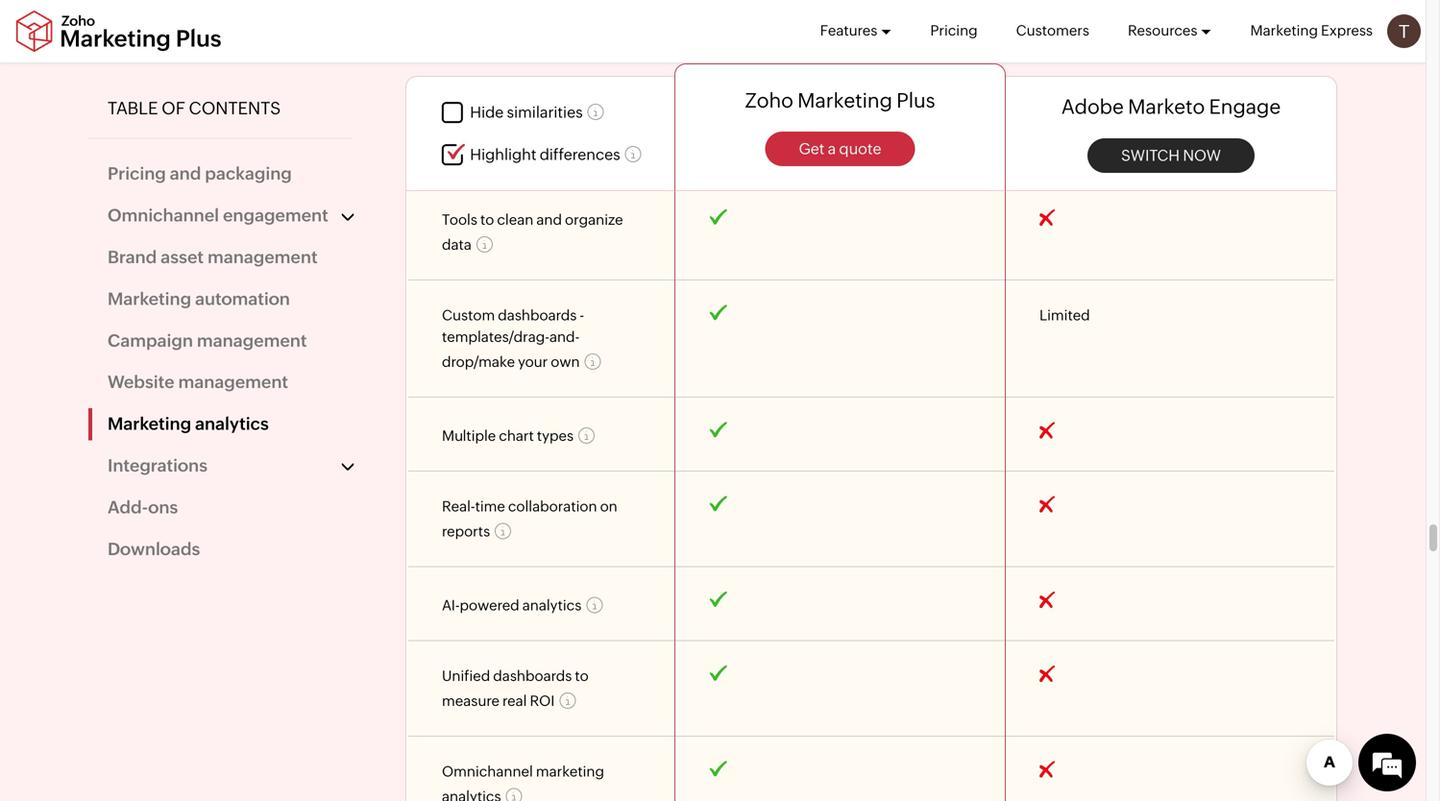Task type: vqa. For each thing, say whether or not it's contained in the screenshot.
Limited
yes



Task type: locate. For each thing, give the bounding box(es) containing it.
marketing for marketing express
[[1250, 22, 1318, 39]]

0 vertical spatial management
[[208, 247, 318, 267]]

resources
[[1128, 22, 1198, 39]]

adobe
[[1061, 95, 1124, 118]]

0 horizontal spatial pricing
[[108, 164, 166, 184]]

marketing express link
[[1250, 0, 1373, 61]]

features link
[[820, 0, 892, 61]]

brand
[[108, 247, 157, 267]]

management up "analytics"
[[178, 372, 288, 392]]

brand asset management
[[108, 247, 318, 267]]

marketing
[[1250, 22, 1318, 39], [798, 89, 892, 112], [108, 289, 191, 309], [108, 414, 191, 434]]

ons
[[148, 497, 178, 517]]

0 vertical spatial pricing
[[930, 22, 978, 39]]

express
[[1321, 22, 1373, 39]]

marketing automation
[[108, 289, 290, 309]]

pricing for pricing
[[930, 22, 978, 39]]

marketing up 'campaign'
[[108, 289, 191, 309]]

get
[[799, 140, 825, 158]]

marketing express
[[1250, 22, 1373, 39]]

pricing left the and on the left top of page
[[108, 164, 166, 184]]

pricing up plus at top right
[[930, 22, 978, 39]]

table
[[108, 98, 158, 118]]

marketing analytics
[[108, 414, 269, 434]]

website management
[[108, 372, 288, 392]]

customers link
[[1016, 0, 1089, 61]]

add-
[[108, 497, 148, 517]]

pricing
[[930, 22, 978, 39], [108, 164, 166, 184]]

1 horizontal spatial pricing
[[930, 22, 978, 39]]

management down engagement on the left top of the page
[[208, 247, 318, 267]]

engagement
[[223, 206, 328, 225]]

now
[[1183, 146, 1221, 164]]

marketo
[[1128, 95, 1205, 118]]

campaign
[[108, 331, 193, 350]]

1 vertical spatial pricing
[[108, 164, 166, 184]]

pricing link
[[930, 0, 978, 61]]

get a quote
[[799, 140, 882, 158]]

get a quote link
[[765, 132, 915, 166]]

marketing up integrations
[[108, 414, 191, 434]]

engage
[[1209, 95, 1281, 118]]

zoho marketing plus
[[745, 89, 935, 112]]

and
[[170, 164, 201, 184]]

management
[[208, 247, 318, 267], [197, 331, 307, 350], [178, 372, 288, 392]]

hide
[[470, 103, 504, 121]]

differences
[[540, 146, 620, 164]]

add-ons
[[108, 497, 178, 517]]

pricing for pricing and packaging
[[108, 164, 166, 184]]

similarities
[[507, 103, 583, 121]]

contents
[[189, 98, 281, 118]]

plus
[[897, 89, 935, 112]]

integrations
[[108, 456, 208, 475]]

downloads
[[108, 539, 200, 559]]

pricing and packaging
[[108, 164, 292, 184]]

switch
[[1121, 146, 1180, 164]]

1 vertical spatial management
[[197, 331, 307, 350]]

zoho marketingplus logo image
[[14, 10, 223, 52]]

management down the automation
[[197, 331, 307, 350]]

marketing left express
[[1250, 22, 1318, 39]]

2 vertical spatial management
[[178, 372, 288, 392]]

marketing for marketing analytics
[[108, 414, 191, 434]]



Task type: describe. For each thing, give the bounding box(es) containing it.
switch now
[[1121, 146, 1221, 164]]

omnichannel
[[108, 206, 219, 225]]

a
[[828, 140, 836, 158]]

management for campaign management
[[197, 331, 307, 350]]

packaging
[[205, 164, 292, 184]]

terry turtle image
[[1387, 14, 1421, 48]]

table of contents
[[108, 98, 281, 118]]

of
[[162, 98, 185, 118]]

analytics
[[195, 414, 269, 434]]

marketing up get a quote
[[798, 89, 892, 112]]

marketing for marketing automation
[[108, 289, 191, 309]]

adobe marketo engage
[[1061, 95, 1281, 118]]

omnichannel engagement
[[108, 206, 328, 225]]

customers
[[1016, 22, 1089, 39]]

hide similarities
[[470, 103, 583, 121]]

zoho
[[745, 89, 794, 112]]

asset
[[161, 247, 204, 267]]

management for website management
[[178, 372, 288, 392]]

resources link
[[1128, 0, 1212, 61]]

website
[[108, 372, 174, 392]]

highlight
[[470, 146, 537, 164]]

switch now link
[[1088, 138, 1255, 173]]

features
[[820, 22, 878, 39]]

highlight differences
[[470, 146, 620, 164]]

quote
[[839, 140, 882, 158]]

limited
[[1040, 307, 1090, 324]]

automation
[[195, 289, 290, 309]]

campaign management
[[108, 331, 307, 350]]



